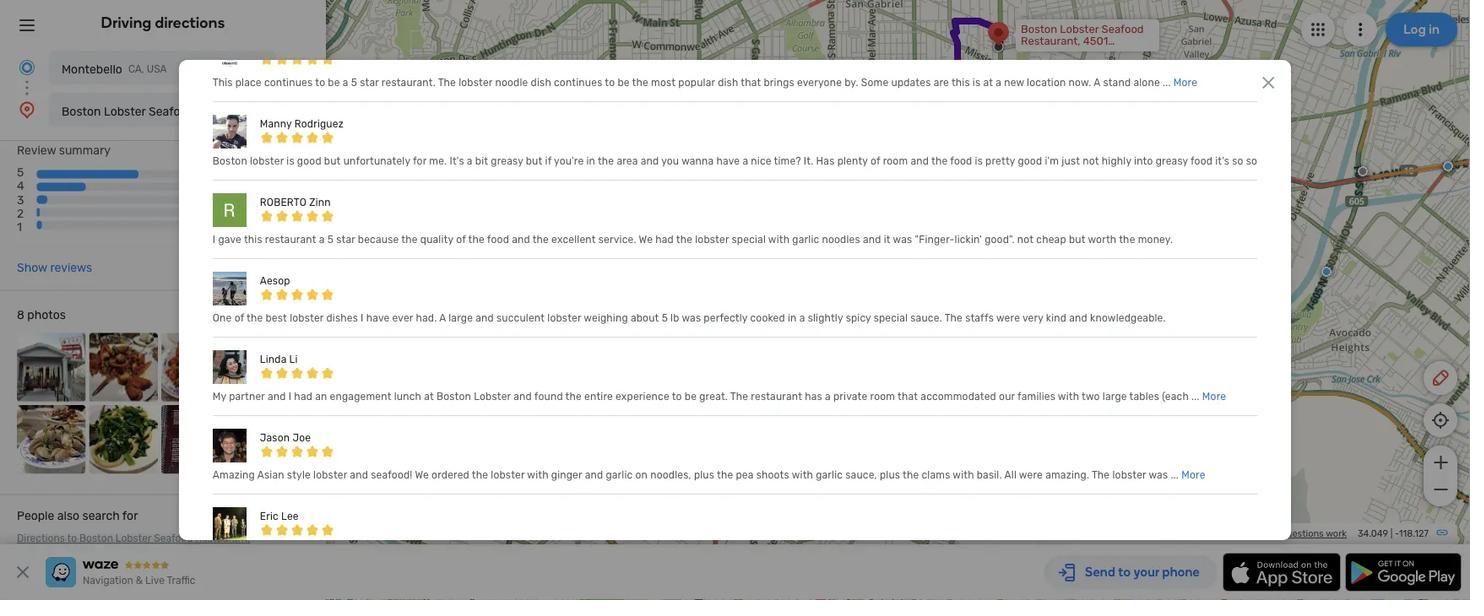 Task type: vqa. For each thing, say whether or not it's contained in the screenshot.
Waze
no



Task type: locate. For each thing, give the bounding box(es) containing it.
x image
[[1258, 73, 1279, 93], [13, 562, 33, 583]]

large
[[449, 312, 473, 324], [1103, 391, 1127, 403]]

0 horizontal spatial be
[[328, 77, 340, 89]]

0 horizontal spatial so
[[1232, 155, 1244, 167]]

more
[[1174, 77, 1198, 89], [1202, 391, 1226, 403], [1182, 470, 1206, 481]]

plus right sauce,
[[880, 470, 900, 481]]

but down rodriguez
[[324, 155, 341, 167]]

a
[[1094, 77, 1101, 89], [439, 312, 446, 324]]

seafood
[[149, 104, 194, 118], [154, 533, 193, 545]]

1 vertical spatial restaurant
[[751, 391, 802, 403]]

1 vertical spatial ca,
[[894, 464, 912, 478]]

good
[[297, 155, 322, 167], [1018, 155, 1042, 167]]

room
[[883, 155, 908, 167], [870, 391, 895, 403]]

5 left the restaurant.
[[351, 77, 357, 89]]

zinn
[[309, 197, 331, 209]]

at right 'lunch'
[[424, 391, 434, 403]]

1 vertical spatial was
[[682, 312, 701, 324]]

a right the now.
[[1094, 77, 1101, 89]]

me.
[[429, 155, 447, 167]]

how suggestions work link
[[1250, 528, 1347, 540]]

for left me.
[[413, 155, 427, 167]]

lobster down search
[[116, 533, 151, 545]]

1 vertical spatial were
[[1019, 470, 1043, 481]]

location image
[[17, 100, 37, 120]]

updates
[[891, 77, 931, 89]]

lunch
[[394, 391, 421, 403]]

1 greasy from the left
[[491, 155, 523, 167]]

a left bit
[[467, 155, 473, 167]]

of right one in the bottom left of the page
[[234, 312, 244, 324]]

staffs
[[965, 312, 994, 324]]

1 horizontal spatial plus
[[880, 470, 900, 481]]

boston
[[62, 104, 101, 118], [213, 155, 247, 167], [437, 391, 471, 403], [79, 533, 113, 545]]

ca, for montebello,
[[894, 464, 912, 478]]

special
[[732, 234, 766, 246], [874, 312, 908, 324]]

0 horizontal spatial a
[[439, 312, 446, 324]]

0 vertical spatial star
[[360, 77, 379, 89]]

0 horizontal spatial food
[[487, 234, 509, 246]]

zoom in image
[[1430, 453, 1451, 473]]

continues
[[264, 77, 313, 89], [554, 77, 602, 89]]

lobster
[[104, 104, 146, 118], [474, 391, 511, 403], [116, 533, 151, 545]]

3
[[17, 193, 24, 207]]

0 horizontal spatial large
[[449, 312, 473, 324]]

0 vertical spatial was
[[893, 234, 912, 246]]

restaurant.
[[382, 77, 436, 89]]

0 horizontal spatial plus
[[694, 470, 715, 481]]

2 greasy from the left
[[1156, 155, 1188, 167]]

0 horizontal spatial at
[[424, 391, 434, 403]]

was down tables
[[1149, 470, 1168, 481]]

montebello
[[62, 62, 122, 76]]

&
[[136, 575, 143, 587]]

that left brings
[[741, 77, 761, 89]]

all
[[1005, 470, 1017, 481]]

1 horizontal spatial dish
[[718, 77, 738, 89]]

1 vertical spatial a
[[439, 312, 446, 324]]

amazing asian style lobster and seafood! we ordered the lobster with ginger and garlic on noodles, plus the pea shoots with garlic sauce, plus the clams with basil. all were amazing. the lobster was ... more
[[213, 470, 1206, 481]]

to up rodriguez
[[315, 77, 325, 89]]

lobster
[[459, 77, 493, 89], [250, 155, 284, 167], [695, 234, 729, 246], [290, 312, 324, 324], [547, 312, 581, 324], [313, 470, 347, 481], [491, 470, 525, 481], [1113, 470, 1146, 481]]

lobster right amazing.
[[1113, 470, 1146, 481]]

2 so from the left
[[1246, 155, 1258, 167]]

a up rodriguez
[[343, 77, 348, 89]]

1 horizontal spatial restaurant
[[751, 391, 802, 403]]

... down the "(each"
[[1171, 470, 1179, 481]]

be left most
[[618, 77, 630, 89]]

1 vertical spatial seafood
[[154, 533, 193, 545]]

more down the "(each"
[[1182, 470, 1206, 481]]

pea
[[736, 470, 754, 481]]

seafood inside button
[[149, 104, 194, 118]]

joe
[[293, 432, 311, 444]]

lobster right ordered
[[491, 470, 525, 481]]

boston lobster seafood restaurant
[[62, 104, 258, 118]]

1 horizontal spatial in
[[788, 312, 797, 324]]

not
[[1083, 155, 1099, 167], [1017, 234, 1034, 246]]

0 vertical spatial ca,
[[128, 63, 144, 75]]

by.
[[845, 77, 859, 89]]

1 continues from the left
[[264, 77, 313, 89]]

0 vertical spatial have
[[717, 155, 740, 167]]

star left the restaurant.
[[360, 77, 379, 89]]

0 vertical spatial seafood
[[149, 104, 194, 118]]

1 vertical spatial large
[[1103, 391, 1127, 403]]

0 horizontal spatial that
[[741, 77, 761, 89]]

1 vertical spatial this
[[244, 234, 262, 246]]

seafood!
[[371, 470, 413, 481]]

"finger-
[[915, 234, 955, 246]]

to left most
[[605, 77, 615, 89]]

0 horizontal spatial special
[[732, 234, 766, 246]]

0 horizontal spatial was
[[682, 312, 701, 324]]

is right are
[[973, 77, 981, 89]]

0 horizontal spatial continues
[[264, 77, 313, 89]]

jason joe
[[260, 432, 311, 444]]

1 vertical spatial star
[[336, 234, 355, 246]]

work
[[1326, 528, 1347, 540]]

0 vertical spatial at
[[983, 77, 993, 89]]

0 vertical spatial for
[[413, 155, 427, 167]]

kind
[[1046, 312, 1067, 324]]

the left the area
[[598, 155, 614, 167]]

more right alone
[[1174, 77, 1198, 89]]

zoom out image
[[1430, 480, 1451, 500]]

1 vertical spatial more
[[1202, 391, 1226, 403]]

but left if
[[526, 155, 543, 167]]

and left "seafood!"
[[350, 470, 368, 481]]

greasy right bit
[[491, 155, 523, 167]]

image 1 of boston lobster seafood restaurant, rosemead image
[[17, 333, 86, 402]]

usa for montebello
[[147, 63, 167, 75]]

lobster down manny at left
[[250, 155, 284, 167]]

the left pretty
[[931, 155, 948, 167]]

this right are
[[952, 77, 970, 89]]

2 dish from the left
[[718, 77, 738, 89]]

but
[[324, 155, 341, 167], [526, 155, 543, 167], [1069, 234, 1086, 246]]

5 up 3
[[17, 166, 24, 180]]

dishes
[[326, 312, 358, 324]]

1 horizontal spatial continues
[[554, 77, 602, 89]]

ever
[[392, 312, 413, 324]]

an
[[315, 391, 327, 403]]

0 horizontal spatial for
[[122, 509, 138, 523]]

bit
[[475, 155, 488, 167]]

0 vertical spatial large
[[449, 312, 473, 324]]

clams
[[922, 470, 950, 481]]

weighing
[[584, 312, 628, 324]]

a left slightly
[[799, 312, 805, 324]]

1 horizontal spatial good
[[1018, 155, 1042, 167]]

2 horizontal spatial i
[[361, 312, 364, 324]]

boston down search
[[79, 533, 113, 545]]

0 vertical spatial i
[[213, 234, 216, 246]]

0 horizontal spatial x image
[[13, 562, 33, 583]]

search
[[82, 509, 120, 523]]

... right the "(each"
[[1192, 391, 1200, 403]]

1 horizontal spatial i
[[289, 391, 292, 403]]

that
[[741, 77, 761, 89], [898, 391, 918, 403]]

and right plenty
[[911, 155, 929, 167]]

had right service.
[[655, 234, 674, 246]]

34.049
[[1358, 528, 1388, 540]]

for
[[413, 155, 427, 167], [122, 509, 138, 523]]

1 horizontal spatial x image
[[1258, 73, 1279, 93]]

2 vertical spatial of
[[234, 312, 244, 324]]

tables
[[1130, 391, 1159, 403]]

0 vertical spatial not
[[1083, 155, 1099, 167]]

place
[[235, 77, 262, 89]]

1 plus from the left
[[694, 470, 715, 481]]

spicy
[[846, 312, 871, 324]]

not left cheap
[[1017, 234, 1034, 246]]

nice
[[751, 155, 772, 167]]

with left ginger
[[527, 470, 549, 481]]

boston inside button
[[62, 104, 101, 118]]

boston up summary
[[62, 104, 101, 118]]

1 horizontal spatial be
[[618, 77, 630, 89]]

the
[[438, 77, 456, 89], [945, 312, 963, 324], [730, 391, 748, 403], [1092, 470, 1110, 481]]

0 horizontal spatial have
[[366, 312, 390, 324]]

2 horizontal spatial of
[[871, 155, 880, 167]]

linda li
[[260, 354, 298, 366]]

large right had.
[[449, 312, 473, 324]]

because
[[358, 234, 399, 246]]

seafood left "restaurant"
[[149, 104, 194, 118]]

to down also at the bottom left of page
[[67, 533, 77, 545]]

0 horizontal spatial not
[[1017, 234, 1034, 246]]

we left ordered
[[415, 470, 429, 481]]

large right two
[[1103, 391, 1127, 403]]

2 vertical spatial lobster
[[116, 533, 151, 545]]

the right found
[[565, 391, 582, 403]]

be up rodriguez
[[328, 77, 340, 89]]

5 down 'zinn'
[[327, 234, 334, 246]]

... right alone
[[1163, 77, 1171, 89]]

the left excellent
[[533, 234, 549, 246]]

0 horizontal spatial i
[[213, 234, 216, 246]]

0 vertical spatial restaurant
[[265, 234, 316, 246]]

lobster inside directions to boston lobster seafood restaurant, rosemead
[[116, 533, 151, 545]]

1 vertical spatial room
[[870, 391, 895, 403]]

1 horizontal spatial of
[[456, 234, 466, 246]]

montebello,
[[833, 464, 892, 478]]

image 2 of boston lobster seafood restaurant, rosemead image
[[89, 333, 158, 402]]

... for was
[[1171, 470, 1179, 481]]

image 8 of boston lobster seafood restaurant, rosemead image
[[233, 405, 302, 474]]

i right dishes
[[361, 312, 364, 324]]

1 horizontal spatial a
[[1094, 77, 1101, 89]]

good left i'm
[[1018, 155, 1042, 167]]

1 horizontal spatial that
[[898, 391, 918, 403]]

1 horizontal spatial but
[[526, 155, 543, 167]]

2 horizontal spatial be
[[685, 391, 697, 403]]

seafood up the traffic
[[154, 533, 193, 545]]

image 5 of boston lobster seafood restaurant, rosemead image
[[17, 405, 86, 474]]

this right gave
[[244, 234, 262, 246]]

0 horizontal spatial restaurant
[[265, 234, 316, 246]]

boston inside directions to boston lobster seafood restaurant, rosemead
[[79, 533, 113, 545]]

that left accommodated
[[898, 391, 918, 403]]

more right the "(each"
[[1202, 391, 1226, 403]]

show reviews
[[17, 261, 92, 275]]

1
[[17, 220, 22, 234]]

pretty
[[986, 155, 1015, 167]]

restaurant left has in the right of the page
[[751, 391, 802, 403]]

0 horizontal spatial dish
[[531, 77, 551, 89]]

8
[[17, 308, 24, 322]]

dish right popular
[[718, 77, 738, 89]]

0 horizontal spatial had
[[294, 391, 312, 403]]

review
[[17, 144, 56, 157]]

we
[[639, 234, 653, 246], [415, 470, 429, 481]]

of right "quality"
[[456, 234, 466, 246]]

1 vertical spatial we
[[415, 470, 429, 481]]

in right you're
[[586, 155, 595, 167]]

summary
[[59, 144, 111, 157]]

0 horizontal spatial ca,
[[128, 63, 144, 75]]

0 vertical spatial lobster
[[104, 104, 146, 118]]

1 vertical spatial i
[[361, 312, 364, 324]]

2
[[17, 206, 24, 220]]

at left the new
[[983, 77, 993, 89]]

1 horizontal spatial star
[[360, 77, 379, 89]]

room right plenty
[[883, 155, 908, 167]]

noodles
[[822, 234, 860, 246]]

the
[[632, 77, 648, 89], [598, 155, 614, 167], [931, 155, 948, 167], [401, 234, 418, 246], [468, 234, 485, 246], [533, 234, 549, 246], [676, 234, 693, 246], [1119, 234, 1135, 246], [247, 312, 263, 324], [565, 391, 582, 403], [472, 470, 488, 481], [717, 470, 733, 481], [903, 470, 919, 481]]

the right service.
[[676, 234, 693, 246]]

were left very
[[996, 312, 1020, 324]]

is down manny rodriguez at the top of page
[[287, 155, 294, 167]]

in
[[586, 155, 595, 167], [788, 312, 797, 324]]

had left the an
[[294, 391, 312, 403]]

image 6 of boston lobster seafood restaurant, rosemead image
[[89, 405, 158, 474]]

2 vertical spatial ...
[[1171, 470, 1179, 481]]

directions to boston lobster seafood restaurant, rosemead
[[17, 533, 250, 560]]

were right all
[[1019, 470, 1043, 481]]

1 horizontal spatial for
[[413, 155, 427, 167]]

usa inside montebello ca, usa
[[147, 63, 167, 75]]

ca, for montebello
[[128, 63, 144, 75]]

a
[[343, 77, 348, 89], [996, 77, 1002, 89], [467, 155, 473, 167], [743, 155, 748, 167], [319, 234, 325, 246], [799, 312, 805, 324], [825, 391, 831, 403]]

5 inside 5 4 3 2 1
[[17, 166, 24, 180]]

lobster down montebello ca, usa
[[104, 104, 146, 118]]

0 horizontal spatial good
[[297, 155, 322, 167]]

not right the just
[[1083, 155, 1099, 167]]

pencil image
[[1431, 368, 1451, 388]]

1 vertical spatial special
[[874, 312, 908, 324]]

i left the an
[[289, 391, 292, 403]]

2 vertical spatial was
[[1149, 470, 1168, 481]]

1 vertical spatial x image
[[13, 562, 33, 583]]

ca, inside montebello ca, usa
[[128, 63, 144, 75]]

1 horizontal spatial not
[[1083, 155, 1099, 167]]

1 vertical spatial in
[[788, 312, 797, 324]]

continues right 'place'
[[264, 77, 313, 89]]

1 horizontal spatial so
[[1246, 155, 1258, 167]]

ca, left clams
[[894, 464, 912, 478]]

|
[[1391, 528, 1393, 540]]

0 horizontal spatial greasy
[[491, 155, 523, 167]]

highly
[[1102, 155, 1132, 167]]

food right "quality"
[[487, 234, 509, 246]]

... for (each
[[1192, 391, 1200, 403]]

1 horizontal spatial this
[[952, 77, 970, 89]]

about
[[631, 312, 659, 324]]

1 horizontal spatial ca,
[[894, 464, 912, 478]]

the right amazing.
[[1092, 470, 1110, 481]]

0 vertical spatial a
[[1094, 77, 1101, 89]]

sauce,
[[846, 470, 877, 481]]

1 vertical spatial ...
[[1192, 391, 1200, 403]]

two
[[1082, 391, 1100, 403]]

food left "it's"
[[1191, 155, 1213, 167]]

2 vertical spatial more
[[1182, 470, 1206, 481]]

2 plus from the left
[[880, 470, 900, 481]]

34.049 | -118.127
[[1358, 528, 1429, 540]]

special right spicy
[[874, 312, 908, 324]]

and left you
[[641, 155, 659, 167]]

ca, right montebello
[[128, 63, 144, 75]]



Task type: describe. For each thing, give the bounding box(es) containing it.
the left most
[[632, 77, 648, 89]]

lobster inside button
[[104, 104, 146, 118]]

0 horizontal spatial this
[[244, 234, 262, 246]]

families
[[1018, 391, 1056, 403]]

garlic left noodles
[[792, 234, 819, 246]]

eric
[[260, 511, 279, 523]]

and left found
[[514, 391, 532, 403]]

2 horizontal spatial food
[[1191, 155, 1213, 167]]

2 good from the left
[[1018, 155, 1042, 167]]

cooked
[[750, 312, 785, 324]]

best
[[266, 312, 287, 324]]

roberto
[[260, 197, 307, 209]]

1 horizontal spatial food
[[950, 155, 972, 167]]

garlic left sauce,
[[816, 470, 843, 481]]

great.
[[699, 391, 728, 403]]

0 vertical spatial this
[[952, 77, 970, 89]]

it's
[[450, 155, 464, 167]]

more for amazing asian style lobster and seafood! we ordered the lobster with ginger and garlic on noodles, plus the pea shoots with garlic sauce, plus the clams with basil. all were amazing. the lobster was ...
[[1182, 470, 1206, 481]]

0 vertical spatial x image
[[1258, 73, 1279, 93]]

our
[[999, 391, 1015, 403]]

0 vertical spatial were
[[996, 312, 1020, 324]]

knowledgeable.
[[1090, 312, 1166, 324]]

location
[[1027, 77, 1066, 89]]

i gave this restaurant a 5 star because the quality of the food and the excellent service. we had the lobster special with garlic noodles and it was "finger-lickin' good". not cheap but worth the money.
[[213, 234, 1173, 246]]

a left the new
[[996, 77, 1002, 89]]

roberto zinn
[[260, 197, 331, 209]]

how
[[1250, 528, 1269, 540]]

lobster left the weighing
[[547, 312, 581, 324]]

5 left lb on the bottom of page
[[662, 312, 668, 324]]

good".
[[985, 234, 1015, 246]]

it.
[[804, 155, 814, 167]]

2 vertical spatial i
[[289, 391, 292, 403]]

the left clams
[[903, 470, 919, 481]]

0 vertical spatial room
[[883, 155, 908, 167]]

partner
[[229, 391, 265, 403]]

eric lee
[[260, 511, 299, 523]]

my partner and i had an engagement lunch at boston lobster and found the entire experience to be great. the restaurant has a private room that accommodated our families with two large tables (each ... more
[[213, 391, 1226, 403]]

has
[[805, 391, 822, 403]]

to right experience
[[672, 391, 682, 403]]

shoots
[[756, 470, 789, 481]]

perfectly
[[704, 312, 748, 324]]

directions to boston lobster seafood restaurant, rosemead link
[[17, 533, 250, 560]]

and left excellent
[[512, 234, 530, 246]]

now.
[[1069, 77, 1092, 89]]

private
[[833, 391, 868, 403]]

1 vertical spatial have
[[366, 312, 390, 324]]

and left the it
[[863, 234, 881, 246]]

lobster left noodle
[[459, 77, 493, 89]]

quality
[[420, 234, 453, 246]]

the left staffs
[[945, 312, 963, 324]]

0 horizontal spatial in
[[586, 155, 595, 167]]

0 horizontal spatial of
[[234, 312, 244, 324]]

wanna
[[682, 155, 714, 167]]

lobster right style
[[313, 470, 347, 481]]

the right ordered
[[472, 470, 488, 481]]

had.
[[416, 312, 437, 324]]

ginger
[[551, 470, 582, 481]]

service.
[[599, 234, 636, 246]]

has
[[816, 155, 835, 167]]

gave
[[218, 234, 242, 246]]

amazing.
[[1046, 470, 1089, 481]]

1 horizontal spatial at
[[983, 77, 993, 89]]

the right great.
[[730, 391, 748, 403]]

into
[[1134, 155, 1153, 167]]

montebello, ca, usa
[[833, 464, 936, 478]]

0 vertical spatial had
[[655, 234, 674, 246]]

image 3 of boston lobster seafood restaurant, rosemead image
[[161, 333, 230, 402]]

the right "quality"
[[468, 234, 485, 246]]

image 4 of boston lobster seafood restaurant, rosemead image
[[233, 333, 302, 402]]

8 photos
[[17, 308, 66, 322]]

more for my partner and i had an engagement lunch at boston lobster and found the entire experience to be great. the restaurant has a private room that accommodated our families with two large tables (each ...
[[1202, 391, 1226, 403]]

linda
[[260, 354, 287, 366]]

1 vertical spatial not
[[1017, 234, 1034, 246]]

boston right 'lunch'
[[437, 391, 471, 403]]

link image
[[1436, 526, 1449, 540]]

this place continues to be a 5 star restaurant. the lobster noodle dish continues to be the most popular dish that brings everyone by.  some updates are this is at a new location now. a stand alone ... more
[[213, 77, 1198, 89]]

2 horizontal spatial but
[[1069, 234, 1086, 246]]

new
[[1004, 77, 1024, 89]]

the right worth
[[1119, 234, 1135, 246]]

2 continues from the left
[[554, 77, 602, 89]]

a right has in the right of the page
[[825, 391, 831, 403]]

most
[[651, 77, 676, 89]]

people also search for
[[17, 509, 138, 523]]

asian
[[257, 470, 284, 481]]

seafood inside directions to boston lobster seafood restaurant, rosemead
[[154, 533, 193, 545]]

4
[[17, 179, 24, 193]]

on
[[635, 470, 648, 481]]

1 so from the left
[[1232, 155, 1244, 167]]

usa for montebello,
[[914, 464, 936, 478]]

is left pretty
[[975, 155, 983, 167]]

with left two
[[1058, 391, 1079, 403]]

a down 'zinn'
[[319, 234, 325, 246]]

suggestions
[[1271, 528, 1324, 540]]

area
[[617, 155, 638, 167]]

excellent
[[552, 234, 596, 246]]

and right kind in the right of the page
[[1069, 312, 1088, 324]]

accommodated
[[921, 391, 996, 403]]

boston lobster is good but unfortunately for me. it's a bit greasy but if you're in the area and you wanna have a nice time? it. has plenty of room and the food is pretty good i'm just not highly into greasy food it's so so
[[213, 155, 1258, 167]]

and left succulent
[[476, 312, 494, 324]]

also
[[57, 509, 79, 523]]

-
[[1395, 528, 1399, 540]]

1 good from the left
[[297, 155, 322, 167]]

slightly
[[808, 312, 843, 324]]

current location image
[[17, 57, 37, 78]]

manny
[[260, 118, 292, 130]]

navigation & live traffic
[[83, 575, 195, 587]]

with left basil.
[[953, 470, 974, 481]]

0 horizontal spatial star
[[336, 234, 355, 246]]

0 vertical spatial special
[[732, 234, 766, 246]]

0 vertical spatial more
[[1174, 77, 1198, 89]]

to inside directions to boston lobster seafood restaurant, rosemead
[[67, 533, 77, 545]]

show
[[17, 261, 47, 275]]

directions
[[17, 533, 65, 545]]

jason
[[260, 432, 290, 444]]

cheap
[[1036, 234, 1066, 246]]

boston lobster seafood restaurant button
[[49, 93, 277, 127]]

1 vertical spatial that
[[898, 391, 918, 403]]

experience
[[616, 391, 670, 403]]

lee
[[281, 511, 299, 523]]

reviews
[[50, 261, 92, 275]]

0 vertical spatial that
[[741, 77, 761, 89]]

0 vertical spatial we
[[639, 234, 653, 246]]

a left nice
[[743, 155, 748, 167]]

entire
[[584, 391, 613, 403]]

basil.
[[977, 470, 1002, 481]]

1 vertical spatial lobster
[[474, 391, 511, 403]]

the right the restaurant.
[[438, 77, 456, 89]]

just
[[1062, 155, 1080, 167]]

1 horizontal spatial have
[[717, 155, 740, 167]]

with right shoots
[[792, 470, 813, 481]]

0 vertical spatial ...
[[1163, 77, 1171, 89]]

you
[[661, 155, 679, 167]]

lobster up the perfectly
[[695, 234, 729, 246]]

garlic left 'on' on the left bottom of the page
[[606, 470, 633, 481]]

brings
[[764, 77, 795, 89]]

0 vertical spatial of
[[871, 155, 880, 167]]

boston down "restaurant"
[[213, 155, 247, 167]]

restaurant,
[[195, 533, 250, 545]]

some
[[861, 77, 889, 89]]

with left noodles
[[768, 234, 790, 246]]

0 horizontal spatial we
[[415, 470, 429, 481]]

my
[[213, 391, 226, 403]]

directions
[[155, 14, 225, 32]]

are
[[934, 77, 949, 89]]

sauce.
[[911, 312, 942, 324]]

image 7 of boston lobster seafood restaurant, rosemead image
[[161, 405, 230, 474]]

the left best
[[247, 312, 263, 324]]

1 horizontal spatial special
[[874, 312, 908, 324]]

and right ginger
[[585, 470, 603, 481]]

1 vertical spatial of
[[456, 234, 466, 246]]

noodles,
[[650, 470, 691, 481]]

the left pea
[[717, 470, 733, 481]]

lobster right best
[[290, 312, 324, 324]]

1 vertical spatial at
[[424, 391, 434, 403]]

1 dish from the left
[[531, 77, 551, 89]]

the left "quality"
[[401, 234, 418, 246]]

i'm
[[1045, 155, 1059, 167]]

and right partner
[[268, 391, 286, 403]]

montebello ca, usa
[[62, 62, 167, 76]]

time?
[[774, 155, 801, 167]]

0 horizontal spatial but
[[324, 155, 341, 167]]

(each
[[1162, 391, 1189, 403]]



